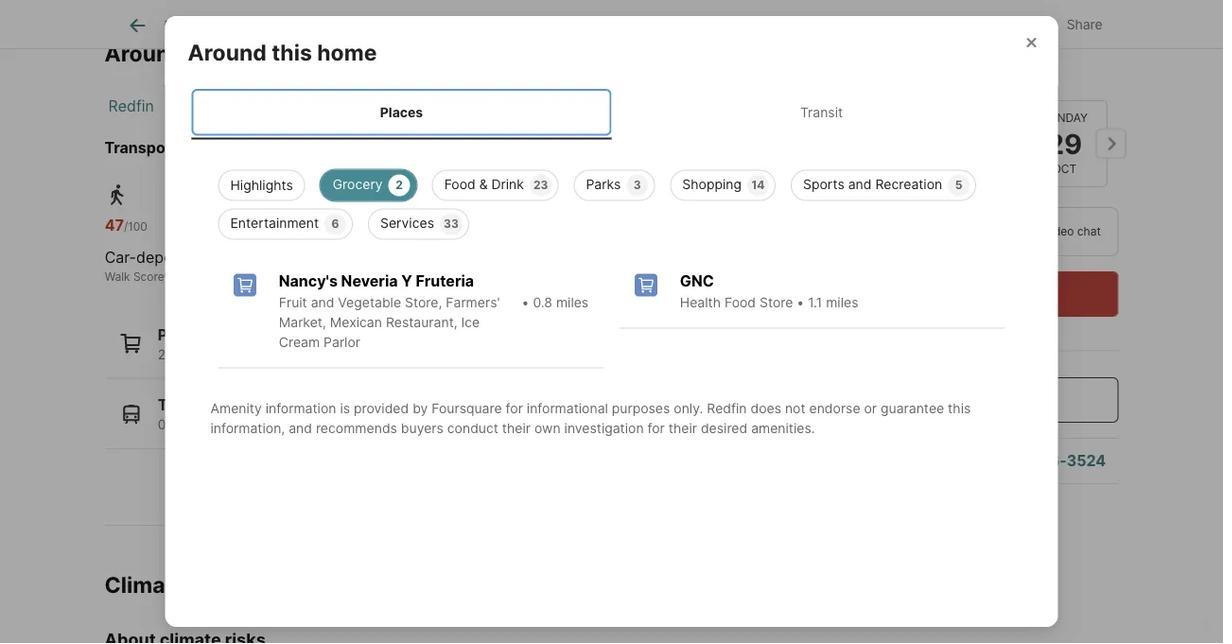 Task type: describe. For each thing, give the bounding box(es) containing it.
by
[[413, 401, 428, 417]]

places for places
[[380, 104, 423, 120]]

dependent
[[136, 248, 214, 267]]

015,
[[158, 417, 183, 433]]

texas
[[184, 97, 226, 116]]

14
[[752, 178, 765, 192]]

redfin inside "amenity information is provided by foursquare for informational purposes only. redfin does not endorse or guarantee this information, and recommends buyers conduct their own investigation for their desired amenities."
[[707, 401, 747, 417]]

oct inside sunday 29 oct
[[1052, 162, 1076, 176]]

near
[[219, 139, 252, 158]]

sunday 29 oct
[[1041, 111, 1087, 176]]

0 horizontal spatial this
[[188, 40, 229, 66]]

or
[[864, 401, 877, 417]]

entertainment
[[230, 215, 319, 231]]

purposes
[[612, 401, 670, 417]]

food & drink 23
[[444, 176, 548, 193]]

places 2 groceries, 20 restaurants, 3 parks
[[158, 326, 381, 363]]

1 horizontal spatial this
[[272, 39, 312, 65]]

018,
[[217, 417, 243, 433]]

1 • from the left
[[522, 295, 529, 311]]

amenities.
[[751, 421, 815, 437]]

0 horizontal spatial around
[[105, 40, 183, 66]]

dallas
[[256, 97, 299, 116]]

via
[[1026, 225, 1042, 238]]

out
[[978, 17, 1001, 33]]

transportation
[[105, 139, 215, 158]]

property details tab
[[320, 3, 464, 48]]

1.1
[[808, 295, 822, 311]]

1 their from the left
[[502, 421, 531, 437]]

dallas county link
[[256, 97, 355, 116]]

property details
[[342, 17, 442, 33]]

sale & tax history
[[486, 17, 595, 33]]

sunday
[[1041, 111, 1087, 125]]

endorse
[[809, 401, 861, 417]]

car-
[[105, 248, 136, 267]]

75228
[[386, 97, 431, 116]]

transit for transit 015, 016, 018, 224
[[158, 396, 210, 415]]

1 horizontal spatial oct button
[[928, 100, 1014, 187]]

around this home element
[[188, 16, 400, 66]]

offer
[[984, 391, 1019, 409]]

transit score ®
[[309, 271, 387, 284]]

risks
[[192, 572, 244, 598]]

5
[[955, 178, 963, 192]]

an
[[962, 391, 980, 409]]

amenity information is provided by foursquare for informational purposes only. redfin does not endorse or guarantee this information, and recommends buyers conduct their own investigation for their desired amenities.
[[210, 401, 971, 437]]

buyers
[[401, 421, 444, 437]]

transit 015, 016, 018, 224
[[158, 396, 271, 433]]

only.
[[674, 401, 703, 417]]

sports
[[803, 176, 845, 193]]

parks
[[586, 176, 621, 193]]

restaurants,
[[255, 347, 330, 363]]

016,
[[187, 417, 213, 433]]

2 inside 'places 2 groceries, 20 restaurants, 3 parks'
[[158, 347, 166, 363]]

0 vertical spatial redfin
[[108, 97, 154, 116]]

0 horizontal spatial for
[[506, 401, 523, 417]]

guarantee
[[881, 401, 944, 417]]

mexican
[[330, 315, 382, 331]]

cream
[[279, 334, 320, 351]]

1 miles from the left
[[556, 295, 589, 311]]

0 horizontal spatial home
[[234, 40, 294, 66]]

shopping
[[682, 176, 742, 193]]

tab list containing feed
[[105, 0, 725, 48]]

43 /100
[[309, 216, 353, 235]]

car-dependent walk score ®
[[105, 248, 214, 284]]

list box inside around this home dialog
[[203, 162, 1020, 240]]

start
[[922, 391, 959, 409]]

29
[[1047, 127, 1082, 160]]

2 their from the left
[[669, 421, 697, 437]]

tax
[[528, 17, 548, 33]]

services 33
[[380, 215, 459, 231]]

grocery
[[333, 176, 383, 193]]

start an offer
[[922, 391, 1019, 409]]

schools tab
[[616, 3, 710, 48]]

gnc
[[680, 272, 714, 290]]

75228 link
[[386, 97, 431, 116]]

restaurant,
[[386, 315, 458, 331]]

0.8
[[533, 295, 552, 311]]

tour via video chat list box
[[823, 207, 1119, 256]]

favorite
[[849, 17, 899, 33]]

vegetable
[[338, 295, 401, 311]]

0 horizontal spatial oct button
[[834, 99, 920, 188]]

not
[[785, 401, 806, 417]]

transit for transit score ®
[[309, 271, 346, 284]]

20
[[235, 347, 252, 363]]

ice
[[461, 315, 480, 331]]

sale
[[486, 17, 512, 33]]

schools
[[638, 17, 688, 33]]

market,
[[279, 315, 326, 331]]

and for sports
[[848, 176, 872, 193]]

3524
[[1067, 452, 1106, 470]]

foursquare
[[432, 401, 502, 417]]

score inside car-dependent walk score ®
[[133, 271, 164, 284]]

43
[[309, 216, 329, 235]]

1 horizontal spatial for
[[648, 421, 665, 437]]

groceries,
[[169, 347, 232, 363]]

fruit
[[279, 295, 307, 311]]



Task type: vqa. For each thing, say whether or not it's contained in the screenshot.
Sunday
yes



Task type: locate. For each thing, give the bounding box(es) containing it.
® inside car-dependent walk score ®
[[164, 271, 172, 284]]

1 score from the left
[[133, 271, 164, 284]]

0 horizontal spatial /100
[[124, 220, 147, 234]]

around this home down overview
[[188, 39, 377, 65]]

23
[[534, 178, 548, 192]]

around
[[188, 39, 267, 65], [105, 40, 183, 66]]

0 horizontal spatial miles
[[556, 295, 589, 311]]

2 ® from the left
[[380, 271, 387, 284]]

0 horizontal spatial their
[[502, 421, 531, 437]]

1 vertical spatial food
[[725, 295, 756, 311]]

places tab
[[192, 89, 612, 136]]

0 vertical spatial tab list
[[105, 0, 725, 48]]

next image
[[1096, 129, 1126, 159]]

Oct button
[[834, 99, 920, 188], [928, 100, 1014, 187]]

1 horizontal spatial score
[[349, 271, 380, 284]]

1 horizontal spatial 3
[[634, 178, 641, 192]]

store,
[[405, 295, 442, 311]]

transit
[[800, 104, 843, 120], [309, 271, 346, 284], [158, 396, 210, 415]]

0 horizontal spatial places
[[158, 326, 207, 344]]

3 right parks
[[634, 178, 641, 192]]

x-
[[965, 17, 978, 33]]

and inside fruit and vegetable store, farmers' market, mexican restaurant, ice cream parlor
[[311, 295, 334, 311]]

around this home down feed
[[105, 40, 294, 66]]

this down overview
[[272, 39, 312, 65]]

2 oct from the left
[[959, 162, 983, 176]]

farmers'
[[446, 295, 500, 311]]

this left offer
[[948, 401, 971, 417]]

224
[[247, 417, 271, 433]]

amenity
[[210, 401, 262, 417]]

redfin up transportation on the top of page
[[108, 97, 154, 116]]

1 horizontal spatial home
[[317, 39, 377, 65]]

1 vertical spatial redfin
[[707, 401, 747, 417]]

0 horizontal spatial oct
[[865, 162, 889, 176]]

1 vertical spatial tab list
[[188, 85, 1035, 140]]

provided
[[354, 401, 409, 417]]

and inside "amenity information is provided by foursquare for informational purposes only. redfin does not endorse or guarantee this information, and recommends buyers conduct their own investigation for their desired amenities."
[[289, 421, 312, 437]]

1 horizontal spatial transit
[[309, 271, 346, 284]]

& inside around this home dialog
[[479, 176, 488, 193]]

0 vertical spatial places
[[380, 104, 423, 120]]

1923
[[256, 139, 293, 158]]

0 vertical spatial 3
[[634, 178, 641, 192]]

oct
[[865, 162, 889, 176], [959, 162, 983, 176], [1052, 162, 1076, 176]]

1 vertical spatial &
[[479, 176, 488, 193]]

store
[[760, 295, 793, 311]]

transportation near 1923 abshire ln
[[105, 139, 376, 158]]

transit inside "tab"
[[800, 104, 843, 120]]

x-out
[[965, 17, 1001, 33]]

2 • from the left
[[797, 295, 804, 311]]

® left 'y'
[[380, 271, 387, 284]]

conduct
[[447, 421, 498, 437]]

share button
[[1024, 4, 1119, 43]]

1 vertical spatial for
[[648, 421, 665, 437]]

home
[[317, 39, 377, 65], [234, 40, 294, 66]]

0 horizontal spatial 3
[[334, 347, 342, 363]]

their down only.
[[669, 421, 697, 437]]

county
[[304, 97, 355, 116]]

recreation
[[875, 176, 942, 193]]

oct button up tour via video chat list box
[[928, 100, 1014, 187]]

around this home dialog
[[165, 16, 1058, 627]]

chat
[[1077, 225, 1101, 238]]

1 horizontal spatial food
[[725, 295, 756, 311]]

1 horizontal spatial places
[[380, 104, 423, 120]]

home down overview
[[234, 40, 294, 66]]

their left own
[[502, 421, 531, 437]]

1 vertical spatial 2
[[158, 347, 166, 363]]

1 vertical spatial 3
[[334, 347, 342, 363]]

/100 inside 47 /100
[[124, 220, 147, 234]]

climate
[[105, 572, 187, 598]]

informational
[[527, 401, 608, 417]]

tab list containing places
[[188, 85, 1035, 140]]

around inside around this home element
[[188, 39, 267, 65]]

(469)
[[984, 452, 1026, 470]]

® down dependent
[[164, 271, 172, 284]]

/100 inside 43 /100
[[329, 220, 353, 234]]

drink
[[491, 176, 524, 193]]

tour
[[999, 225, 1023, 238]]

and
[[848, 176, 872, 193], [311, 295, 334, 311], [289, 421, 312, 437]]

2 inside around this home dialog
[[396, 178, 403, 192]]

food up 33
[[444, 176, 476, 193]]

/100 down grocery
[[329, 220, 353, 234]]

and for fruit
[[311, 295, 334, 311]]

• left 1.1
[[797, 295, 804, 311]]

home inside around this home element
[[317, 39, 377, 65]]

1 horizontal spatial redfin
[[707, 401, 747, 417]]

2 vertical spatial transit
[[158, 396, 210, 415]]

transit for transit
[[800, 104, 843, 120]]

2 /100 from the left
[[329, 220, 353, 234]]

sale & tax history tab
[[464, 3, 616, 48]]

/100 for 47
[[124, 220, 147, 234]]

oct up sports and recreation
[[865, 162, 889, 176]]

0 vertical spatial 2
[[396, 178, 403, 192]]

is
[[340, 401, 350, 417]]

0 horizontal spatial redfin
[[108, 97, 154, 116]]

option
[[823, 207, 960, 256]]

score right the walk at the top
[[133, 271, 164, 284]]

& for sale
[[516, 17, 525, 33]]

transit tab
[[612, 89, 1032, 136]]

3 oct from the left
[[1052, 162, 1076, 176]]

/100 for 43
[[329, 220, 353, 234]]

0 horizontal spatial food
[[444, 176, 476, 193]]

47 /100
[[105, 216, 147, 235]]

miles right the 0.8
[[556, 295, 589, 311]]

None button
[[1021, 100, 1107, 187]]

information,
[[210, 421, 285, 437]]

favorite button
[[806, 4, 915, 43]]

1 horizontal spatial /100
[[329, 220, 353, 234]]

3 inside 'places 2 groceries, 20 restaurants, 3 parks'
[[334, 347, 342, 363]]

(469) 336-3524 link
[[984, 452, 1106, 470]]

property
[[342, 17, 397, 33]]

3 inside around this home dialog
[[634, 178, 641, 192]]

& left tax
[[516, 17, 525, 33]]

1 horizontal spatial oct
[[959, 162, 983, 176]]

0 horizontal spatial ®
[[164, 271, 172, 284]]

0 vertical spatial for
[[506, 401, 523, 417]]

1 horizontal spatial •
[[797, 295, 804, 311]]

1 horizontal spatial miles
[[826, 295, 859, 311]]

1 vertical spatial places
[[158, 326, 207, 344]]

0 horizontal spatial •
[[522, 295, 529, 311]]

0 horizontal spatial &
[[479, 176, 488, 193]]

places inside tab
[[380, 104, 423, 120]]

• inside the gnc health food store • 1.1 miles
[[797, 295, 804, 311]]

& inside tab
[[516, 17, 525, 33]]

does
[[751, 401, 781, 417]]

1 /100 from the left
[[124, 220, 147, 234]]

and down nancy's at the top of the page
[[311, 295, 334, 311]]

tour via video chat
[[999, 225, 1101, 238]]

0 vertical spatial food
[[444, 176, 476, 193]]

share
[[1067, 17, 1103, 33]]

places for places 2 groceries, 20 restaurants, 3 parks
[[158, 326, 207, 344]]

walk
[[105, 271, 130, 284]]

• left the 0.8
[[522, 295, 529, 311]]

oct down 29 at the top of the page
[[1052, 162, 1076, 176]]

1 horizontal spatial ®
[[380, 271, 387, 284]]

redfin up desired
[[707, 401, 747, 417]]

and down information
[[289, 421, 312, 437]]

1 horizontal spatial 2
[[396, 178, 403, 192]]

• 0.8 miles
[[522, 295, 589, 311]]

sports and recreation
[[803, 176, 942, 193]]

1 horizontal spatial &
[[516, 17, 525, 33]]

0 horizontal spatial score
[[133, 271, 164, 284]]

dallas county
[[256, 97, 355, 116]]

0 vertical spatial &
[[516, 17, 525, 33]]

places right county
[[380, 104, 423, 120]]

0 horizontal spatial 2
[[158, 347, 166, 363]]

this down feed
[[188, 40, 229, 66]]

around down feed link
[[105, 40, 183, 66]]

for
[[506, 401, 523, 417], [648, 421, 665, 437]]

climate risks
[[105, 572, 244, 598]]

this inside "amenity information is provided by foursquare for informational purposes only. redfin does not endorse or guarantee this information, and recommends buyers conduct their own investigation for their desired amenities."
[[948, 401, 971, 417]]

around this home
[[188, 39, 377, 65], [105, 40, 294, 66]]

places up groceries,
[[158, 326, 207, 344]]

list box
[[203, 162, 1020, 240]]

1 horizontal spatial around
[[188, 39, 267, 65]]

highlights
[[230, 177, 293, 193]]

information
[[265, 401, 336, 417]]

1 vertical spatial transit
[[309, 271, 346, 284]]

nancy's
[[279, 272, 338, 290]]

3
[[634, 178, 641, 192], [334, 347, 342, 363]]

miles right 1.1
[[826, 295, 859, 311]]

6
[[332, 217, 339, 231]]

0 horizontal spatial transit
[[158, 396, 210, 415]]

details
[[400, 17, 442, 33]]

ln
[[358, 139, 376, 158]]

2 vertical spatial and
[[289, 421, 312, 437]]

home down property
[[317, 39, 377, 65]]

their
[[502, 421, 531, 437], [669, 421, 697, 437]]

for down "purposes"
[[648, 421, 665, 437]]

texas link
[[184, 97, 226, 116]]

tab list inside around this home dialog
[[188, 85, 1035, 140]]

1 ® from the left
[[164, 271, 172, 284]]

investigation
[[564, 421, 644, 437]]

fruit and vegetable store, farmers' market, mexican restaurant, ice cream parlor
[[279, 295, 500, 351]]

redfin link
[[108, 97, 154, 116]]

nancy's neveria y fruteria
[[279, 272, 474, 290]]

33
[[444, 217, 459, 231]]

tab list up parks
[[188, 85, 1035, 140]]

services
[[380, 215, 434, 231]]

47
[[105, 216, 124, 235]]

neveria
[[341, 272, 398, 290]]

around this home inside around this home element
[[188, 39, 377, 65]]

2 score from the left
[[349, 271, 380, 284]]

2 horizontal spatial this
[[948, 401, 971, 417]]

2 horizontal spatial transit
[[800, 104, 843, 120]]

food inside the gnc health food store • 1.1 miles
[[725, 295, 756, 311]]

&
[[516, 17, 525, 33], [479, 176, 488, 193]]

food left 'store' at top
[[725, 295, 756, 311]]

places inside 'places 2 groceries, 20 restaurants, 3 parks'
[[158, 326, 207, 344]]

list box containing grocery
[[203, 162, 1020, 240]]

none button containing 29
[[1021, 100, 1107, 187]]

2 up services
[[396, 178, 403, 192]]

transit inside transit 015, 016, 018, 224
[[158, 396, 210, 415]]

0 vertical spatial and
[[848, 176, 872, 193]]

oct button left 5
[[834, 99, 920, 188]]

for right foursquare on the left
[[506, 401, 523, 417]]

miles
[[556, 295, 589, 311], [826, 295, 859, 311]]

®
[[164, 271, 172, 284], [380, 271, 387, 284]]

0 vertical spatial transit
[[800, 104, 843, 120]]

3 left parks
[[334, 347, 342, 363]]

x-out button
[[922, 4, 1017, 43]]

oct up 5
[[959, 162, 983, 176]]

2 horizontal spatial oct
[[1052, 162, 1076, 176]]

tab list up 75228 on the top left
[[105, 0, 725, 48]]

& for food
[[479, 176, 488, 193]]

1 oct from the left
[[865, 162, 889, 176]]

1 horizontal spatial their
[[669, 421, 697, 437]]

around down overview
[[188, 39, 267, 65]]

/100 up car-
[[124, 220, 147, 234]]

y
[[401, 272, 412, 290]]

recommends
[[316, 421, 397, 437]]

1 vertical spatial and
[[311, 295, 334, 311]]

own
[[534, 421, 561, 437]]

miles inside the gnc health food store • 1.1 miles
[[826, 295, 859, 311]]

tab list
[[105, 0, 725, 48], [188, 85, 1035, 140]]

and right sports at the right of page
[[848, 176, 872, 193]]

(469) 336-3524
[[984, 452, 1106, 470]]

video
[[1045, 225, 1074, 238]]

•
[[522, 295, 529, 311], [797, 295, 804, 311]]

/100
[[124, 220, 147, 234], [329, 220, 353, 234]]

2 miles from the left
[[826, 295, 859, 311]]

score up vegetable
[[349, 271, 380, 284]]

& left drink
[[479, 176, 488, 193]]

2 left groceries,
[[158, 347, 166, 363]]

overview tab
[[218, 3, 320, 48]]



